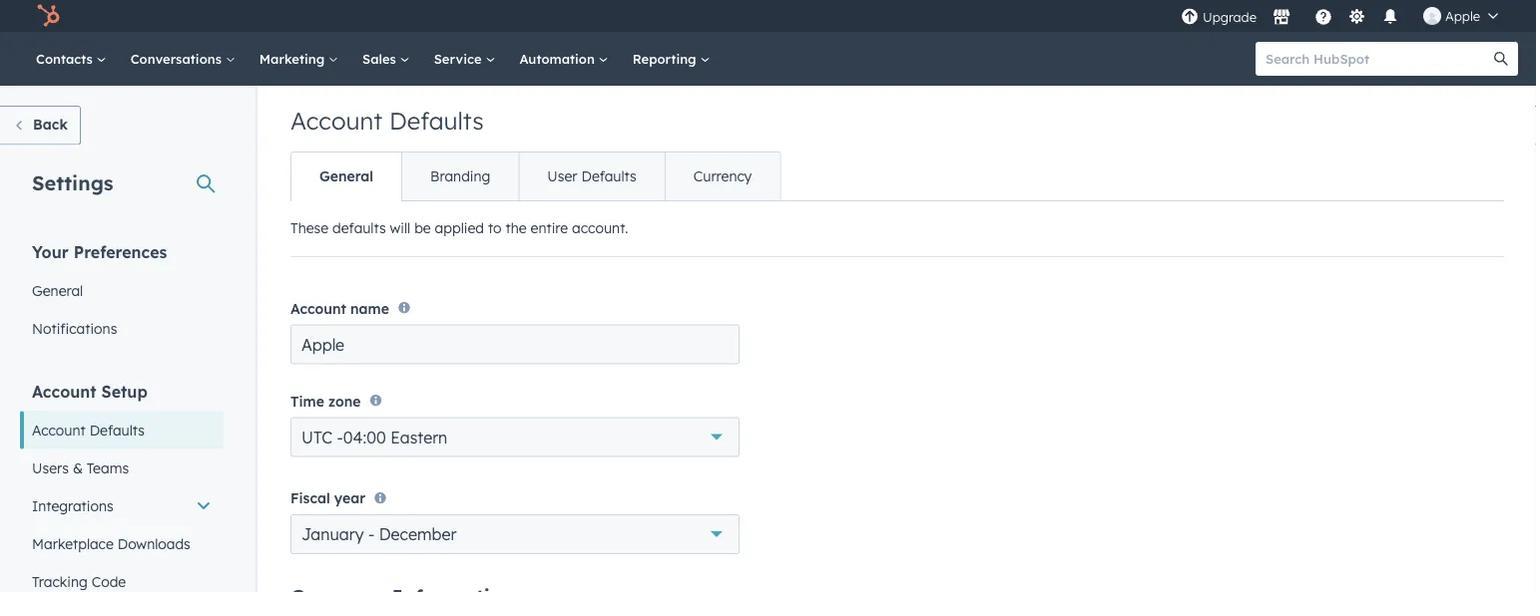 Task type: describe. For each thing, give the bounding box(es) containing it.
currency link
[[664, 153, 780, 201]]

applied
[[435, 220, 484, 237]]

service
[[434, 50, 485, 67]]

1 horizontal spatial defaults
[[389, 106, 484, 136]]

general link for preferences
[[20, 272, 224, 310]]

search button
[[1484, 42, 1518, 76]]

notifications image
[[1381, 9, 1399, 27]]

january - december button
[[290, 515, 740, 555]]

name
[[350, 300, 389, 317]]

time
[[290, 393, 324, 410]]

time zone
[[290, 393, 361, 410]]

notifications button
[[1373, 0, 1407, 32]]

currency
[[693, 168, 752, 185]]

downloads
[[118, 535, 190, 553]]

utc
[[301, 428, 332, 448]]

contacts link
[[24, 32, 118, 86]]

be
[[414, 220, 431, 237]]

tracking
[[32, 573, 88, 591]]

account setup element
[[20, 381, 224, 593]]

sales link
[[350, 32, 422, 86]]

setup
[[101, 382, 148, 402]]

account defaults link
[[20, 412, 224, 450]]

user
[[547, 168, 577, 185]]

users & teams link
[[20, 450, 224, 488]]

general for account
[[319, 168, 373, 185]]

marketplace downloads link
[[20, 525, 224, 563]]

code
[[92, 573, 126, 591]]

service link
[[422, 32, 507, 86]]

user defaults link
[[518, 153, 664, 201]]

notifications link
[[20, 310, 224, 348]]

settings image
[[1348, 8, 1366, 26]]

fiscal year
[[290, 490, 365, 508]]

hubspot image
[[36, 4, 60, 28]]

hubspot link
[[24, 4, 75, 28]]

general for your
[[32, 282, 83, 299]]

apple button
[[1411, 0, 1510, 32]]

marketing
[[259, 50, 328, 67]]

marketplaces image
[[1273, 9, 1290, 27]]

branding
[[430, 168, 490, 185]]

menu containing apple
[[1179, 0, 1512, 32]]

account setup
[[32, 382, 148, 402]]

navigation containing general
[[290, 152, 781, 202]]

the
[[506, 220, 527, 237]]

january - december
[[301, 525, 457, 545]]

reporting link
[[621, 32, 722, 86]]

marketplaces button
[[1261, 0, 1302, 32]]

your preferences element
[[20, 241, 224, 348]]

account.
[[572, 220, 628, 237]]

Account name text field
[[290, 325, 740, 365]]

general link for defaults
[[291, 153, 401, 201]]

apple
[[1445, 7, 1480, 24]]

&
[[73, 460, 83, 477]]

branding link
[[401, 153, 518, 201]]

tracking code
[[32, 573, 126, 591]]

sales
[[362, 50, 400, 67]]

account up users
[[32, 422, 86, 439]]

04:00
[[343, 428, 386, 448]]

fiscal
[[290, 490, 330, 508]]



Task type: locate. For each thing, give the bounding box(es) containing it.
preferences
[[74, 242, 167, 262]]

integrations
[[32, 498, 113, 515]]

zone
[[328, 393, 361, 410]]

-
[[337, 428, 343, 448], [368, 525, 374, 545]]

2 horizontal spatial defaults
[[581, 168, 637, 185]]

1 vertical spatial general link
[[20, 272, 224, 310]]

- right "utc"
[[337, 428, 343, 448]]

integrations button
[[20, 488, 224, 525]]

general link up defaults
[[291, 153, 401, 201]]

- inside popup button
[[337, 428, 343, 448]]

your
[[32, 242, 69, 262]]

0 vertical spatial account defaults
[[290, 106, 484, 136]]

0 horizontal spatial general
[[32, 282, 83, 299]]

2 vertical spatial defaults
[[90, 422, 145, 439]]

december
[[379, 525, 457, 545]]

menu
[[1179, 0, 1512, 32]]

1 vertical spatial defaults
[[581, 168, 637, 185]]

marketing link
[[247, 32, 350, 86]]

0 horizontal spatial -
[[337, 428, 343, 448]]

- for december
[[368, 525, 374, 545]]

to
[[488, 220, 502, 237]]

these defaults will be applied to the entire account.
[[290, 220, 628, 237]]

users & teams
[[32, 460, 129, 477]]

january
[[301, 525, 364, 545]]

defaults for account defaults link
[[90, 422, 145, 439]]

0 horizontal spatial defaults
[[90, 422, 145, 439]]

help button
[[1306, 0, 1340, 32]]

general down your
[[32, 282, 83, 299]]

1 vertical spatial general
[[32, 282, 83, 299]]

users
[[32, 460, 69, 477]]

1 horizontal spatial general
[[319, 168, 373, 185]]

0 horizontal spatial general link
[[20, 272, 224, 310]]

upgrade
[[1203, 9, 1257, 25]]

0 vertical spatial -
[[337, 428, 343, 448]]

account defaults down 'account setup'
[[32, 422, 145, 439]]

defaults inside 'link'
[[581, 168, 637, 185]]

account defaults
[[290, 106, 484, 136], [32, 422, 145, 439]]

account down marketing link
[[290, 106, 382, 136]]

account
[[290, 106, 382, 136], [290, 300, 346, 317], [32, 382, 96, 402], [32, 422, 86, 439]]

bob builder image
[[1423, 7, 1441, 25]]

defaults for user defaults 'link'
[[581, 168, 637, 185]]

defaults
[[332, 220, 386, 237]]

eastern
[[390, 428, 447, 448]]

account left setup on the left bottom
[[32, 382, 96, 402]]

automation
[[519, 50, 599, 67]]

help image
[[1314, 9, 1332, 27]]

teams
[[87, 460, 129, 477]]

back link
[[0, 106, 81, 145]]

tracking code link
[[20, 563, 224, 593]]

0 horizontal spatial account defaults
[[32, 422, 145, 439]]

1 horizontal spatial -
[[368, 525, 374, 545]]

upgrade image
[[1181, 8, 1199, 26]]

1 horizontal spatial account defaults
[[290, 106, 484, 136]]

- for 04:00
[[337, 428, 343, 448]]

account name
[[290, 300, 389, 317]]

contacts
[[36, 50, 97, 67]]

Search HubSpot search field
[[1256, 42, 1500, 76]]

general inside your preferences element
[[32, 282, 83, 299]]

defaults up users & teams "link"
[[90, 422, 145, 439]]

account left name
[[290, 300, 346, 317]]

utc -04:00 eastern
[[301, 428, 447, 448]]

utc -04:00 eastern button
[[290, 418, 740, 458]]

general up defaults
[[319, 168, 373, 185]]

general
[[319, 168, 373, 185], [32, 282, 83, 299]]

user defaults
[[547, 168, 637, 185]]

0 vertical spatial general
[[319, 168, 373, 185]]

defaults
[[389, 106, 484, 136], [581, 168, 637, 185], [90, 422, 145, 439]]

back
[[33, 116, 68, 133]]

account defaults inside account defaults link
[[32, 422, 145, 439]]

account defaults down sales link
[[290, 106, 484, 136]]

conversations link
[[118, 32, 247, 86]]

general inside "navigation"
[[319, 168, 373, 185]]

settings
[[32, 170, 113, 195]]

your preferences
[[32, 242, 167, 262]]

general link
[[291, 153, 401, 201], [20, 272, 224, 310]]

1 horizontal spatial general link
[[291, 153, 401, 201]]

defaults inside account setup element
[[90, 422, 145, 439]]

will
[[390, 220, 410, 237]]

0 vertical spatial defaults
[[389, 106, 484, 136]]

defaults up branding
[[389, 106, 484, 136]]

year
[[334, 490, 365, 508]]

0 vertical spatial general link
[[291, 153, 401, 201]]

defaults right user on the left of the page
[[581, 168, 637, 185]]

- right january
[[368, 525, 374, 545]]

- inside popup button
[[368, 525, 374, 545]]

1 vertical spatial -
[[368, 525, 374, 545]]

reporting
[[632, 50, 700, 67]]

these
[[290, 220, 329, 237]]

general link down 'preferences'
[[20, 272, 224, 310]]

search image
[[1494, 52, 1508, 66]]

notifications
[[32, 320, 117, 337]]

navigation
[[290, 152, 781, 202]]

1 vertical spatial account defaults
[[32, 422, 145, 439]]

settings link
[[1344, 5, 1369, 26]]

entire
[[531, 220, 568, 237]]

automation link
[[507, 32, 621, 86]]

marketplace downloads
[[32, 535, 190, 553]]

conversations
[[130, 50, 225, 67]]

marketplace
[[32, 535, 114, 553]]



Task type: vqa. For each thing, say whether or not it's contained in the screenshot.
next: inside the The You Connected Rubyanndersson@Gmail.Com 🎉 Any New Emails Sent To This Address Will Also Appear Here. Choose What You'D Like To Do Next:
no



